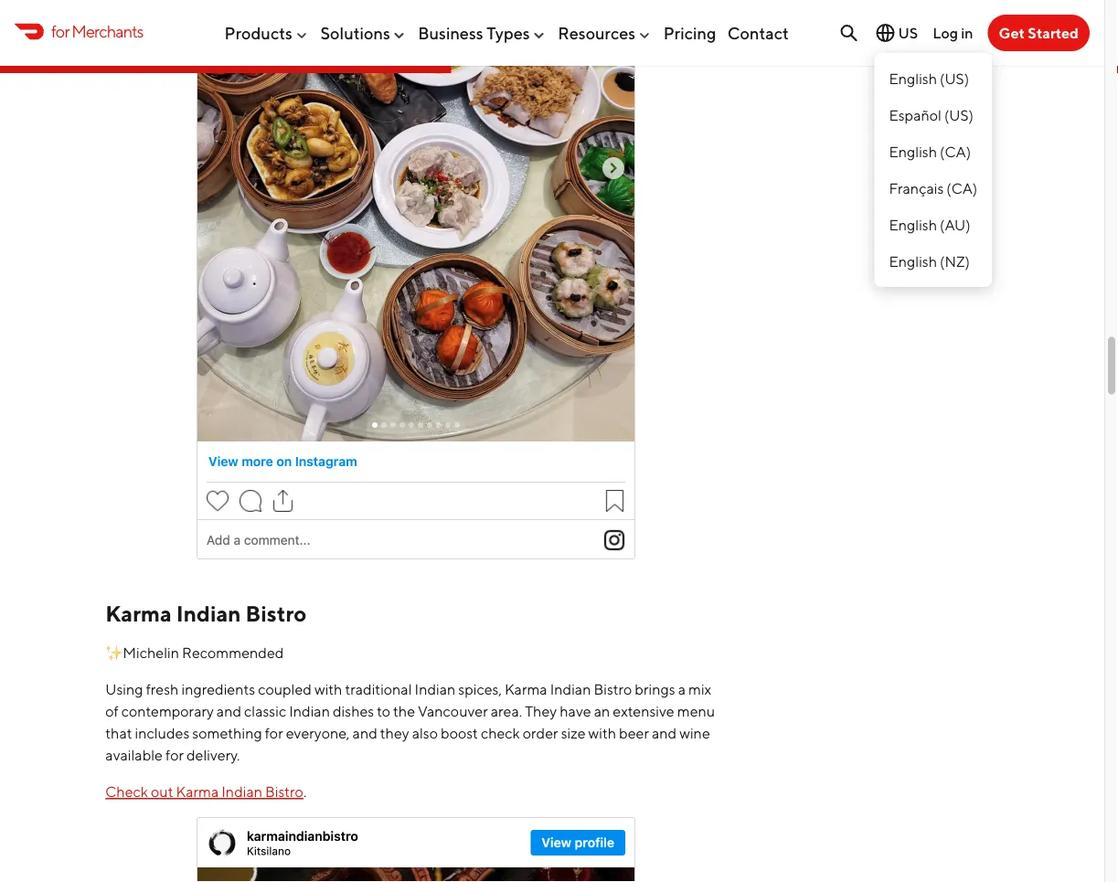 Task type: describe. For each thing, give the bounding box(es) containing it.
products
[[225, 23, 293, 43]]

indian up have
[[551, 681, 591, 698]]

english (us) button
[[875, 60, 993, 97]]

business
[[418, 23, 484, 43]]

español (us) button
[[875, 97, 993, 134]]

check out karma indian bistro link
[[106, 784, 304, 801]]

to
[[377, 703, 391, 720]]

contemporary
[[121, 703, 214, 720]]

a
[[679, 681, 686, 698]]

français
[[890, 180, 944, 197]]

of
[[106, 703, 119, 720]]

(us) for español (us)
[[945, 107, 974, 124]]

classic
[[244, 703, 287, 720]]

english for english (au)
[[890, 216, 938, 234]]

indian up "everyone," on the bottom left of the page
[[289, 703, 330, 720]]

check
[[481, 725, 520, 742]]

delivery.
[[187, 747, 240, 764]]

business types
[[418, 23, 530, 43]]

get started
[[1000, 24, 1080, 42]]

indian up ✨ michelin recommended on the left of the page
[[176, 601, 241, 627]]

0 vertical spatial with
[[315, 681, 343, 698]]

contact link
[[728, 16, 790, 50]]

get started button
[[989, 15, 1091, 51]]

for merchants
[[51, 21, 143, 41]]

1 vertical spatial for
[[265, 725, 283, 742]]

out
[[151, 784, 173, 801]]

that
[[106, 725, 132, 742]]

0 horizontal spatial karma
[[106, 601, 172, 627]]

0 vertical spatial bistro
[[246, 601, 307, 627]]

ingredients
[[182, 681, 255, 698]]

indian down delivery.
[[222, 784, 263, 801]]

fresh
[[146, 681, 179, 698]]

1 horizontal spatial and
[[353, 725, 378, 742]]

pricing link
[[664, 16, 717, 50]]

merchants
[[72, 21, 143, 41]]

log
[[933, 24, 959, 41]]

size
[[561, 725, 586, 742]]

resources
[[558, 23, 636, 43]]

indian up vancouver
[[415, 681, 456, 698]]

english for english (us)
[[890, 70, 938, 87]]

(us) for english (us)
[[941, 70, 970, 87]]

français (ca) button
[[875, 170, 993, 207]]

wine
[[680, 725, 711, 742]]

english (us)
[[890, 70, 970, 87]]

✨ michelin recommended
[[106, 644, 284, 662]]

.
[[304, 784, 307, 801]]

check out karma indian bistro .
[[106, 784, 307, 801]]

an
[[594, 703, 610, 720]]

extensive
[[613, 703, 675, 720]]

español
[[890, 107, 942, 124]]



Task type: vqa. For each thing, say whether or not it's contained in the screenshot.
Delivery to the left
no



Task type: locate. For each thing, give the bounding box(es) containing it.
traditional
[[345, 681, 412, 698]]

using fresh ingredients coupled with traditional indian spices, karma indian bistro brings a mix of contemporary and classic indian dishes to the vancouver area. they have an extensive menu that includes something for everyone, and they also boost check order size with beer and wine available for delivery.
[[106, 681, 716, 764]]

2 horizontal spatial and
[[652, 725, 677, 742]]

english (ca)
[[890, 143, 972, 161]]

vancouver
[[418, 703, 488, 720]]

english up español
[[890, 70, 938, 87]]

english (au) button
[[875, 207, 993, 243]]

✨
[[106, 644, 120, 662]]

check
[[106, 784, 148, 801]]

1 vertical spatial (ca)
[[947, 180, 978, 197]]

for
[[51, 21, 69, 41], [265, 725, 283, 742], [166, 747, 184, 764]]

0 vertical spatial (us)
[[941, 70, 970, 87]]

globe line image
[[875, 22, 897, 44]]

english (nz)
[[890, 253, 971, 270]]

with
[[315, 681, 343, 698], [589, 725, 617, 742]]

karma up michelin
[[106, 601, 172, 627]]

1 vertical spatial with
[[589, 725, 617, 742]]

business types link
[[418, 16, 547, 50]]

(au)
[[941, 216, 971, 234]]

english (au)
[[890, 216, 971, 234]]

français (ca)
[[890, 180, 978, 197]]

for merchants link
[[15, 19, 143, 44]]

bistro up an
[[594, 681, 633, 698]]

1 horizontal spatial for
[[166, 747, 184, 764]]

karma
[[106, 601, 172, 627], [505, 681, 548, 698], [176, 784, 219, 801]]

(us) up español (us) button
[[941, 70, 970, 87]]

english (ca) button
[[875, 134, 993, 170]]

they
[[380, 725, 410, 742]]

get
[[1000, 24, 1026, 42]]

menu
[[678, 703, 716, 720]]

(ca) up français (ca)
[[941, 143, 972, 161]]

log in link
[[933, 24, 974, 41]]

log in
[[933, 24, 974, 41]]

with up dishes
[[315, 681, 343, 698]]

started
[[1029, 24, 1080, 42]]

bistro up recommended
[[246, 601, 307, 627]]

1 horizontal spatial karma
[[176, 784, 219, 801]]

(ca) up (au)
[[947, 180, 978, 197]]

español (us)
[[890, 107, 974, 124]]

for down includes
[[166, 747, 184, 764]]

in
[[962, 24, 974, 41]]

0 vertical spatial for
[[51, 21, 69, 41]]

english down español
[[890, 143, 938, 161]]

area.
[[491, 703, 523, 720]]

2 vertical spatial for
[[166, 747, 184, 764]]

and down extensive
[[652, 725, 677, 742]]

the
[[393, 703, 415, 720]]

1 vertical spatial (us)
[[945, 107, 974, 124]]

pricing
[[664, 23, 717, 43]]

contact
[[728, 23, 790, 43]]

4 english from the top
[[890, 253, 938, 270]]

boost
[[441, 725, 478, 742]]

0 horizontal spatial and
[[217, 703, 242, 720]]

beer
[[619, 725, 650, 742]]

everyone,
[[286, 725, 350, 742]]

with down an
[[589, 725, 617, 742]]

something
[[192, 725, 262, 742]]

also
[[412, 725, 438, 742]]

1 vertical spatial karma
[[505, 681, 548, 698]]

available
[[106, 747, 163, 764]]

for left merchants
[[51, 21, 69, 41]]

(ca)
[[941, 143, 972, 161], [947, 180, 978, 197]]

2 horizontal spatial karma
[[505, 681, 548, 698]]

english (nz) button
[[875, 243, 993, 280]]

1 vertical spatial bistro
[[594, 681, 633, 698]]

using
[[106, 681, 143, 698]]

bistro inside using fresh ingredients coupled with traditional indian spices, karma indian bistro brings a mix of contemporary and classic indian dishes to the vancouver area. they have an extensive menu that includes something for everyone, and they also boost check order size with beer and wine available for delivery.
[[594, 681, 633, 698]]

karma right out on the bottom left of the page
[[176, 784, 219, 801]]

michelin
[[123, 644, 179, 662]]

2 horizontal spatial for
[[265, 725, 283, 742]]

solutions link
[[321, 16, 407, 50]]

2 english from the top
[[890, 143, 938, 161]]

includes
[[135, 725, 190, 742]]

1 horizontal spatial with
[[589, 725, 617, 742]]

indian
[[176, 601, 241, 627], [415, 681, 456, 698], [551, 681, 591, 698], [289, 703, 330, 720], [222, 784, 263, 801]]

english for english (nz)
[[890, 253, 938, 270]]

1 english from the top
[[890, 70, 938, 87]]

spices,
[[459, 681, 502, 698]]

mix
[[689, 681, 712, 698]]

and
[[217, 703, 242, 720], [353, 725, 378, 742], [652, 725, 677, 742]]

2 vertical spatial karma
[[176, 784, 219, 801]]

3 english from the top
[[890, 216, 938, 234]]

karma up they
[[505, 681, 548, 698]]

0 horizontal spatial for
[[51, 21, 69, 41]]

karma inside using fresh ingredients coupled with traditional indian spices, karma indian bistro brings a mix of contemporary and classic indian dishes to the vancouver area. they have an extensive menu that includes something for everyone, and they also boost check order size with beer and wine available for delivery.
[[505, 681, 548, 698]]

and down dishes
[[353, 725, 378, 742]]

0 vertical spatial karma
[[106, 601, 172, 627]]

(ca) for english (ca)
[[941, 143, 972, 161]]

english
[[890, 70, 938, 87], [890, 143, 938, 161], [890, 216, 938, 234], [890, 253, 938, 270]]

bistro
[[246, 601, 307, 627], [594, 681, 633, 698], [265, 784, 304, 801]]

(us) right español
[[945, 107, 974, 124]]

coupled
[[258, 681, 312, 698]]

(ca) inside "button"
[[947, 180, 978, 197]]

products link
[[225, 16, 309, 50]]

0 horizontal spatial with
[[315, 681, 343, 698]]

recommended
[[182, 644, 284, 662]]

(ca) for français (ca)
[[947, 180, 978, 197]]

dishes
[[333, 703, 374, 720]]

bistro down "everyone," on the bottom left of the page
[[265, 784, 304, 801]]

brings
[[635, 681, 676, 698]]

and up 'something'
[[217, 703, 242, 720]]

karma indian bistro
[[106, 601, 307, 627]]

english for english (ca)
[[890, 143, 938, 161]]

solutions
[[321, 23, 390, 43]]

types
[[487, 23, 530, 43]]

(nz)
[[941, 253, 971, 270]]

english down english (au)
[[890, 253, 938, 270]]

us
[[899, 24, 919, 42]]

they
[[525, 703, 557, 720]]

2 vertical spatial bistro
[[265, 784, 304, 801]]

resources link
[[558, 16, 653, 50]]

have
[[560, 703, 592, 720]]

(ca) inside button
[[941, 143, 972, 161]]

for down classic
[[265, 725, 283, 742]]

english down français
[[890, 216, 938, 234]]

0 vertical spatial (ca)
[[941, 143, 972, 161]]

order
[[523, 725, 559, 742]]

(us)
[[941, 70, 970, 87], [945, 107, 974, 124]]



